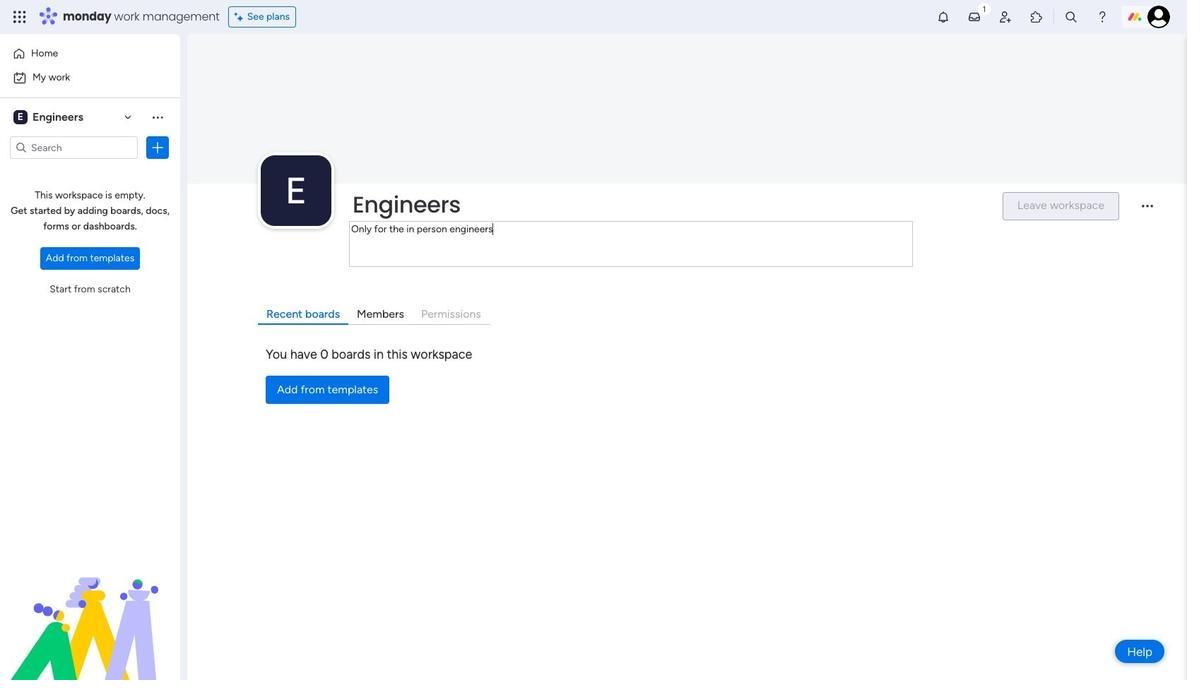 Task type: describe. For each thing, give the bounding box(es) containing it.
lottie animation element
[[0, 538, 180, 681]]

see plans image
[[234, 9, 247, 25]]

monday marketplace image
[[1030, 10, 1044, 24]]

notifications image
[[936, 10, 951, 24]]

1 option from the top
[[8, 42, 172, 65]]

options image
[[151, 141, 165, 155]]

jacob simon image
[[1148, 6, 1170, 28]]

lottie animation image
[[0, 538, 180, 681]]

workspace options image
[[151, 110, 165, 124]]

select product image
[[13, 10, 27, 24]]

help image
[[1095, 10, 1110, 24]]

workspace selection element
[[13, 109, 85, 126]]



Task type: locate. For each thing, give the bounding box(es) containing it.
None field
[[349, 190, 991, 220]]

1 vertical spatial option
[[8, 66, 172, 89]]

None text field
[[349, 221, 913, 267]]

workspace image
[[261, 155, 331, 226]]

invite members image
[[999, 10, 1013, 24]]

workspace image
[[13, 110, 28, 125]]

Search in workspace field
[[30, 140, 118, 156]]

v2 ellipsis image
[[1142, 205, 1153, 217]]

update feed image
[[968, 10, 982, 24]]

2 option from the top
[[8, 66, 172, 89]]

1 image
[[978, 1, 991, 17]]

0 vertical spatial option
[[8, 42, 172, 65]]

option
[[8, 42, 172, 65], [8, 66, 172, 89]]

search everything image
[[1064, 10, 1078, 24]]



Task type: vqa. For each thing, say whether or not it's contained in the screenshot.
component image
no



